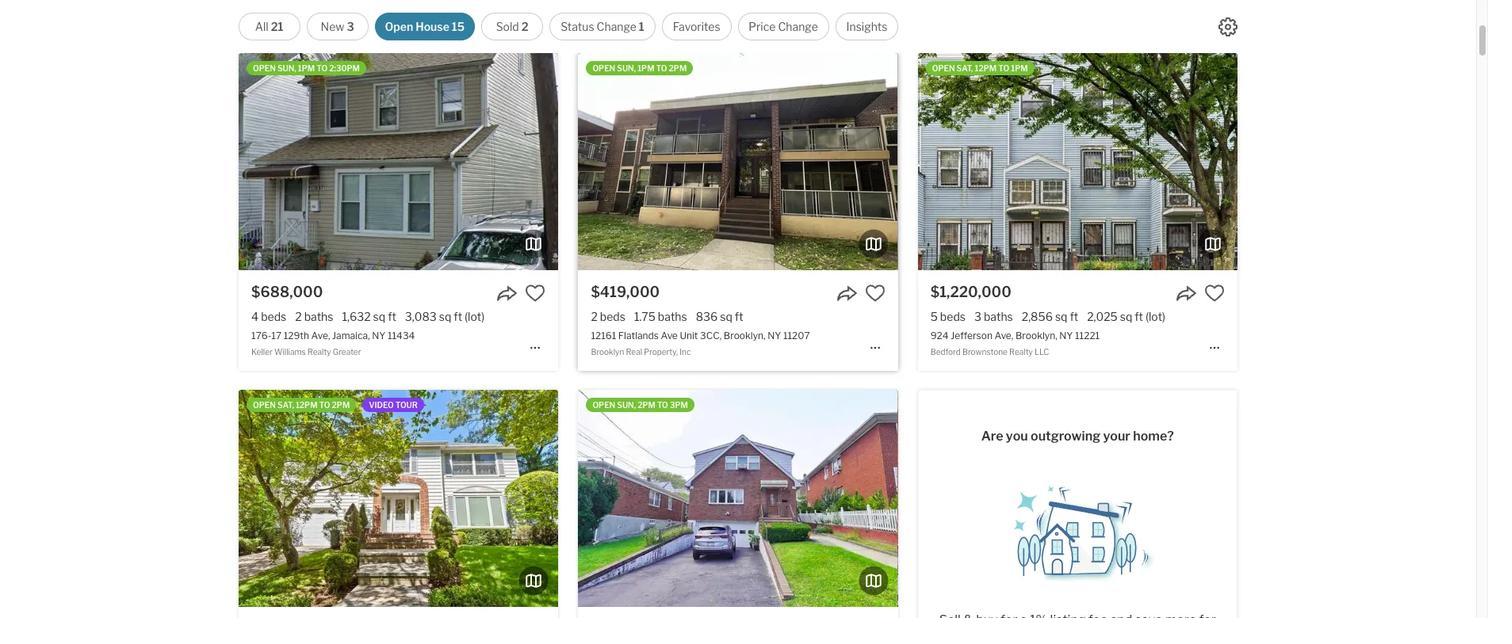 Task type: vqa. For each thing, say whether or not it's contained in the screenshot.
the TO associated with $1,220,000
yes



Task type: locate. For each thing, give the bounding box(es) containing it.
0 horizontal spatial sat,
[[277, 400, 294, 410]]

11221
[[1075, 330, 1100, 342]]

open sun, 2pm to 3pm
[[593, 400, 688, 410]]

1 vertical spatial 12pm
[[296, 400, 318, 410]]

change inside price change 'option'
[[778, 20, 818, 33]]

ft right 3,083
[[454, 310, 462, 324]]

2 realty from the left
[[1009, 347, 1033, 357]]

2 sq from the left
[[439, 310, 451, 324]]

1 horizontal spatial 3
[[974, 310, 981, 324]]

ft up 11434
[[388, 310, 396, 324]]

favorite button checkbox
[[865, 283, 885, 304]]

836
[[696, 310, 718, 324]]

beds for $419,000
[[600, 310, 625, 324]]

change
[[597, 20, 637, 33], [778, 20, 818, 33]]

sun, down the 21
[[277, 63, 296, 73]]

0 vertical spatial sat,
[[957, 63, 973, 73]]

ave
[[661, 330, 678, 342]]

1 horizontal spatial baths
[[658, 310, 687, 324]]

2pm down favorites at top
[[669, 63, 687, 73]]

photo of 775 hylan blvd, staten  island, ny 10305 image
[[259, 390, 578, 607], [578, 390, 898, 607], [898, 390, 1217, 607]]

3 baths from the left
[[984, 310, 1013, 324]]

sat, for open sat, 12pm to 1pm
[[957, 63, 973, 73]]

5 beds
[[931, 310, 966, 324]]

1 sq from the left
[[373, 310, 385, 324]]

an image of a house image
[[998, 475, 1157, 582]]

1 beds from the left
[[261, 310, 286, 324]]

1 photo of 12161 flatlands ave unit 3cc, brooklyn, ny 11207 image from the left
[[259, 53, 578, 270]]

1 photo of 924 jefferson ave, brooklyn, ny 11221 image from the left
[[598, 53, 918, 270]]

2
[[521, 20, 528, 33], [295, 310, 302, 324], [591, 310, 598, 324]]

home?
[[1133, 429, 1174, 444]]

2 favorite button image from the left
[[1204, 283, 1225, 304]]

change for price
[[778, 20, 818, 33]]

2:30pm
[[329, 63, 360, 73]]

sq for $1,220,000
[[1055, 310, 1067, 324]]

real
[[626, 347, 642, 357]]

4 ft from the left
[[1070, 310, 1078, 324]]

1 horizontal spatial 2
[[521, 20, 528, 33]]

3 baths
[[974, 310, 1013, 324]]

photo of 924 jefferson ave, brooklyn, ny 11221 image
[[598, 53, 918, 270], [918, 53, 1237, 270], [1237, 53, 1488, 270]]

brooklyn,
[[724, 330, 766, 342], [1016, 330, 1057, 342]]

1.75 baths
[[634, 310, 687, 324]]

Favorites radio
[[662, 13, 731, 40]]

0 horizontal spatial (lot)
[[465, 310, 485, 324]]

1 horizontal spatial brooklyn,
[[1016, 330, 1057, 342]]

3pm
[[670, 400, 688, 410]]

to for $419,000
[[656, 63, 667, 73]]

3 up jefferson
[[974, 310, 981, 324]]

0 horizontal spatial beds
[[261, 310, 286, 324]]

tour
[[395, 400, 418, 410]]

2 beds from the left
[[600, 310, 625, 324]]

1,632
[[342, 310, 371, 324]]

baths up 129th
[[304, 310, 333, 324]]

photo of 12161 flatlands ave unit 3cc, brooklyn, ny 11207 image
[[259, 53, 578, 270], [578, 53, 898, 270], [898, 53, 1217, 270]]

1 horizontal spatial favorite button image
[[1204, 283, 1225, 304]]

2pm left 3pm
[[638, 400, 656, 410]]

sq right 3,083
[[439, 310, 451, 324]]

beds up "12161"
[[600, 310, 625, 324]]

1 1pm from the left
[[298, 63, 315, 73]]

3
[[347, 20, 354, 33], [974, 310, 981, 324]]

$688,000
[[251, 284, 323, 301]]

status
[[561, 20, 594, 33]]

ave, down 2 baths
[[311, 330, 330, 342]]

3 ny from the left
[[1059, 330, 1073, 342]]

4 sq from the left
[[1055, 310, 1067, 324]]

photo of 176-17 129th ave, jamaica, ny 11434 image
[[239, 53, 558, 270]]

brooklyn, inside 924 jefferson ave, brooklyn, ny 11221 bedford brownstone realty llc
[[1016, 330, 1057, 342]]

2 horizontal spatial baths
[[984, 310, 1013, 324]]

open for $1,220,000
[[932, 63, 955, 73]]

baths for $688,000
[[304, 310, 333, 324]]

0 horizontal spatial change
[[597, 20, 637, 33]]

1 favorite button image from the left
[[525, 283, 546, 304]]

2pm for open sun, 1pm to 2pm
[[669, 63, 687, 73]]

1 horizontal spatial 12pm
[[975, 63, 997, 73]]

Open House radio
[[375, 13, 475, 40]]

open house 15
[[385, 20, 465, 33]]

0 horizontal spatial 12pm
[[296, 400, 318, 410]]

sun, for $419,000
[[617, 63, 636, 73]]

2,856 sq ft
[[1022, 310, 1078, 324]]

0 vertical spatial 12pm
[[975, 63, 997, 73]]

williams
[[274, 347, 306, 357]]

1 (lot) from the left
[[465, 310, 485, 324]]

to
[[317, 63, 328, 73], [656, 63, 667, 73], [998, 63, 1009, 73], [319, 400, 330, 410], [657, 400, 668, 410]]

1 horizontal spatial realty
[[1009, 347, 1033, 357]]

realty inside 176-17 129th ave, jamaica, ny 11434 keller williams realty greater
[[307, 347, 331, 357]]

brooklyn, down the '836 sq ft'
[[724, 330, 766, 342]]

0 horizontal spatial brooklyn,
[[724, 330, 766, 342]]

sq for $419,000
[[720, 310, 732, 324]]

outgrowing
[[1031, 429, 1101, 444]]

sun, left 3pm
[[617, 400, 636, 410]]

sq
[[373, 310, 385, 324], [439, 310, 451, 324], [720, 310, 732, 324], [1055, 310, 1067, 324], [1120, 310, 1132, 324]]

beds right 4 at the left of page
[[261, 310, 286, 324]]

favorite button checkbox
[[525, 283, 546, 304], [1204, 283, 1225, 304]]

beds
[[261, 310, 286, 324], [600, 310, 625, 324], [940, 310, 966, 324]]

ft right 836
[[735, 310, 743, 324]]

2 horizontal spatial beds
[[940, 310, 966, 324]]

176-
[[251, 330, 271, 342]]

change right price on the top of page
[[778, 20, 818, 33]]

1 realty from the left
[[307, 347, 331, 357]]

change for status
[[597, 20, 637, 33]]

1 horizontal spatial sat,
[[957, 63, 973, 73]]

sq right 2,856
[[1055, 310, 1067, 324]]

sat, for open sat, 12pm to 2pm
[[277, 400, 294, 410]]

2pm left video
[[332, 400, 350, 410]]

keller
[[251, 347, 273, 357]]

1 ave, from the left
[[311, 330, 330, 342]]

2 up "12161"
[[591, 310, 598, 324]]

Sold radio
[[481, 13, 543, 40]]

1 horizontal spatial change
[[778, 20, 818, 33]]

Price Change radio
[[738, 13, 829, 40]]

favorite button image
[[525, 283, 546, 304], [1204, 283, 1225, 304]]

open for $419,000
[[593, 63, 615, 73]]

baths up 924 jefferson ave, brooklyn, ny 11221 bedford brownstone realty llc
[[984, 310, 1013, 324]]

924 jefferson ave, brooklyn, ny 11221 bedford brownstone realty llc
[[931, 330, 1100, 357]]

bedford
[[931, 347, 961, 357]]

are you outgrowing your home?
[[981, 429, 1174, 444]]

129th
[[284, 330, 309, 342]]

open sun, 1pm to 2:30pm
[[253, 63, 360, 73]]

2 horizontal spatial ny
[[1059, 330, 1073, 342]]

baths up ave
[[658, 310, 687, 324]]

1 brooklyn, from the left
[[724, 330, 766, 342]]

ny
[[372, 330, 386, 342], [768, 330, 781, 342], [1059, 330, 1073, 342]]

0 horizontal spatial ave,
[[311, 330, 330, 342]]

0 horizontal spatial favorite button image
[[525, 283, 546, 304]]

0 horizontal spatial 2
[[295, 310, 302, 324]]

ny left the 11207
[[768, 330, 781, 342]]

photo of 47 uncas ave, staten  island, ny 10309 image
[[0, 390, 239, 607], [239, 390, 558, 607], [558, 390, 878, 607]]

sq right 836
[[720, 310, 732, 324]]

1 ft from the left
[[388, 310, 396, 324]]

open sat, 12pm to 2pm
[[253, 400, 350, 410]]

2 photo of 12161 flatlands ave unit 3cc, brooklyn, ny 11207 image from the left
[[578, 53, 898, 270]]

baths
[[304, 310, 333, 324], [658, 310, 687, 324], [984, 310, 1013, 324]]

0 horizontal spatial realty
[[307, 347, 331, 357]]

1 horizontal spatial ave,
[[995, 330, 1014, 342]]

all
[[255, 20, 269, 33]]

sat,
[[957, 63, 973, 73], [277, 400, 294, 410]]

1 horizontal spatial favorite button checkbox
[[1204, 283, 1225, 304]]

2 ft from the left
[[454, 310, 462, 324]]

realty left llc
[[1009, 347, 1033, 357]]

1 favorite button checkbox from the left
[[525, 283, 546, 304]]

2 right sold on the top left of page
[[521, 20, 528, 33]]

beds for $688,000
[[261, 310, 286, 324]]

3 right the new
[[347, 20, 354, 33]]

(lot) for $1,220,000
[[1146, 310, 1166, 324]]

ft up 11221
[[1070, 310, 1078, 324]]

1 horizontal spatial ny
[[768, 330, 781, 342]]

2 1pm from the left
[[638, 63, 654, 73]]

2 ny from the left
[[768, 330, 781, 342]]

0 horizontal spatial 3
[[347, 20, 354, 33]]

1 horizontal spatial 1pm
[[638, 63, 654, 73]]

2 up 129th
[[295, 310, 302, 324]]

2 brooklyn, from the left
[[1016, 330, 1057, 342]]

change inside "status change" option
[[597, 20, 637, 33]]

1 change from the left
[[597, 20, 637, 33]]

ave, down 3 baths at the right of the page
[[995, 330, 1014, 342]]

0 horizontal spatial favorite button checkbox
[[525, 283, 546, 304]]

sun,
[[277, 63, 296, 73], [617, 63, 636, 73], [617, 400, 636, 410]]

12161
[[591, 330, 616, 342]]

option group
[[238, 13, 898, 40]]

0 horizontal spatial baths
[[304, 310, 333, 324]]

(lot) right 2,025
[[1146, 310, 1166, 324]]

0 vertical spatial 3
[[347, 20, 354, 33]]

11207
[[783, 330, 810, 342]]

12pm
[[975, 63, 997, 73], [296, 400, 318, 410]]

2 for 2 baths
[[295, 310, 302, 324]]

1 baths from the left
[[304, 310, 333, 324]]

price
[[749, 20, 776, 33]]

2,025
[[1087, 310, 1118, 324]]

2 horizontal spatial 2
[[591, 310, 598, 324]]

sq right 1,632
[[373, 310, 385, 324]]

0 horizontal spatial 1pm
[[298, 63, 315, 73]]

open
[[253, 63, 276, 73], [593, 63, 615, 73], [932, 63, 955, 73], [253, 400, 276, 410], [593, 400, 615, 410]]

3 ft from the left
[[735, 310, 743, 324]]

3 photo of 47 uncas ave, staten  island, ny 10309 image from the left
[[558, 390, 878, 607]]

4 beds
[[251, 310, 286, 324]]

1 horizontal spatial beds
[[600, 310, 625, 324]]

open sun, 1pm to 2pm
[[593, 63, 687, 73]]

5 sq from the left
[[1120, 310, 1132, 324]]

11434
[[388, 330, 415, 342]]

2 ave, from the left
[[995, 330, 1014, 342]]

brooklyn, up llc
[[1016, 330, 1057, 342]]

0 horizontal spatial ny
[[372, 330, 386, 342]]

change left 1
[[597, 20, 637, 33]]

1
[[639, 20, 644, 33]]

0 horizontal spatial 2pm
[[332, 400, 350, 410]]

favorite button checkbox for $688,000
[[525, 283, 546, 304]]

1pm
[[298, 63, 315, 73], [638, 63, 654, 73], [1011, 63, 1028, 73]]

sq for $688,000
[[373, 310, 385, 324]]

ft right 2,025
[[1135, 310, 1143, 324]]

ft for $688,000
[[388, 310, 396, 324]]

2 horizontal spatial 1pm
[[1011, 63, 1028, 73]]

ft
[[388, 310, 396, 324], [454, 310, 462, 324], [735, 310, 743, 324], [1070, 310, 1078, 324], [1135, 310, 1143, 324]]

ny left 11221
[[1059, 330, 1073, 342]]

3 photo of 12161 flatlands ave unit 3cc, brooklyn, ny 11207 image from the left
[[898, 53, 1217, 270]]

ave,
[[311, 330, 330, 342], [995, 330, 1014, 342]]

2 (lot) from the left
[[1146, 310, 1166, 324]]

3 sq from the left
[[720, 310, 732, 324]]

1 vertical spatial sat,
[[277, 400, 294, 410]]

2 change from the left
[[778, 20, 818, 33]]

2 baths from the left
[[658, 310, 687, 324]]

ft for $1,220,000
[[1070, 310, 1078, 324]]

ny down 1,632 sq ft
[[372, 330, 386, 342]]

sun, down "status change" option
[[617, 63, 636, 73]]

1 vertical spatial 3
[[974, 310, 981, 324]]

sq right 2,025
[[1120, 310, 1132, 324]]

1 ny from the left
[[372, 330, 386, 342]]

sold
[[496, 20, 519, 33]]

(lot)
[[465, 310, 485, 324], [1146, 310, 1166, 324]]

3 beds from the left
[[940, 310, 966, 324]]

realty
[[307, 347, 331, 357], [1009, 347, 1033, 357]]

property,
[[644, 347, 678, 357]]

baths for $1,220,000
[[984, 310, 1013, 324]]

(lot) right 3,083
[[465, 310, 485, 324]]

21
[[271, 20, 283, 33]]

beds right the 5
[[940, 310, 966, 324]]

2pm
[[669, 63, 687, 73], [332, 400, 350, 410], [638, 400, 656, 410]]

2 horizontal spatial 2pm
[[669, 63, 687, 73]]

2 favorite button checkbox from the left
[[1204, 283, 1225, 304]]

1 horizontal spatial (lot)
[[1146, 310, 1166, 324]]

insights
[[846, 20, 887, 33]]

realty left greater
[[307, 347, 331, 357]]



Task type: describe. For each thing, give the bounding box(es) containing it.
1,632 sq ft
[[342, 310, 396, 324]]

house
[[416, 20, 449, 33]]

ny inside '12161 flatlands ave unit 3cc, brooklyn, ny 11207 brooklyn real property, inc'
[[768, 330, 781, 342]]

ft for $419,000
[[735, 310, 743, 324]]

1.75
[[634, 310, 656, 324]]

new
[[321, 20, 344, 33]]

2 inside sold option
[[521, 20, 528, 33]]

open
[[385, 20, 413, 33]]

jefferson
[[951, 330, 993, 342]]

All radio
[[238, 13, 300, 40]]

you
[[1006, 429, 1028, 444]]

favorites
[[673, 20, 720, 33]]

12pm for 1pm
[[975, 63, 997, 73]]

price change
[[749, 20, 818, 33]]

status change 1
[[561, 20, 644, 33]]

brooklyn
[[591, 347, 624, 357]]

favorite button image for $1,220,000
[[1204, 283, 1225, 304]]

$419,000
[[591, 284, 660, 301]]

to for $688,000
[[317, 63, 328, 73]]

3,083
[[405, 310, 437, 324]]

baths for $419,000
[[658, 310, 687, 324]]

ny inside 924 jefferson ave, brooklyn, ny 11221 bedford brownstone realty llc
[[1059, 330, 1073, 342]]

realty inside 924 jefferson ave, brooklyn, ny 11221 bedford brownstone realty llc
[[1009, 347, 1033, 357]]

3 1pm from the left
[[1011, 63, 1028, 73]]

Insights radio
[[835, 13, 898, 40]]

3 photo of 924 jefferson ave, brooklyn, ny 11221 image from the left
[[1237, 53, 1488, 270]]

video
[[369, 400, 394, 410]]

favorite button image
[[865, 283, 885, 304]]

to for $1,220,000
[[998, 63, 1009, 73]]

favorite button checkbox for $1,220,000
[[1204, 283, 1225, 304]]

3 inside new radio
[[347, 20, 354, 33]]

1pm for $419,000
[[638, 63, 654, 73]]

inc
[[680, 347, 691, 357]]

brooklyn, inside '12161 flatlands ave unit 3cc, brooklyn, ny 11207 brooklyn real property, inc'
[[724, 330, 766, 342]]

4
[[251, 310, 259, 324]]

ave, inside 924 jefferson ave, brooklyn, ny 11221 bedford brownstone realty llc
[[995, 330, 1014, 342]]

beds for $1,220,000
[[940, 310, 966, 324]]

llc
[[1035, 347, 1049, 357]]

12161 flatlands ave unit 3cc, brooklyn, ny 11207 brooklyn real property, inc
[[591, 330, 810, 357]]

sun, for $688,000
[[277, 63, 296, 73]]

Status Change radio
[[549, 13, 656, 40]]

3cc,
[[700, 330, 722, 342]]

1 photo of 775 hylan blvd, staten  island, ny 10305 image from the left
[[259, 390, 578, 607]]

1 photo of 47 uncas ave, staten  island, ny 10309 image from the left
[[0, 390, 239, 607]]

greater
[[333, 347, 361, 357]]

$1,220,000
[[931, 284, 1011, 301]]

5 ft from the left
[[1135, 310, 1143, 324]]

15
[[452, 20, 465, 33]]

ny inside 176-17 129th ave, jamaica, ny 11434 keller williams realty greater
[[372, 330, 386, 342]]

2 baths
[[295, 310, 333, 324]]

open sat, 12pm to 1pm
[[932, 63, 1028, 73]]

2pm for open sat, 12pm to 2pm
[[332, 400, 350, 410]]

17
[[271, 330, 282, 342]]

sold 2
[[496, 20, 528, 33]]

open for $688,000
[[253, 63, 276, 73]]

5
[[931, 310, 938, 324]]

176-17 129th ave, jamaica, ny 11434 keller williams realty greater
[[251, 330, 415, 357]]

your
[[1103, 429, 1130, 444]]

brownstone
[[962, 347, 1008, 357]]

2,025 sq ft (lot)
[[1087, 310, 1166, 324]]

unit
[[680, 330, 698, 342]]

video tour
[[369, 400, 418, 410]]

flatlands
[[618, 330, 659, 342]]

3,083 sq ft (lot)
[[405, 310, 485, 324]]

option group containing all
[[238, 13, 898, 40]]

2 beds
[[591, 310, 625, 324]]

836 sq ft
[[696, 310, 743, 324]]

3 photo of 775 hylan blvd, staten  island, ny 10305 image from the left
[[898, 390, 1217, 607]]

2,856
[[1022, 310, 1053, 324]]

new 3
[[321, 20, 354, 33]]

ave, inside 176-17 129th ave, jamaica, ny 11434 keller williams realty greater
[[311, 330, 330, 342]]

favorite button image for $688,000
[[525, 283, 546, 304]]

New radio
[[306, 13, 368, 40]]

924
[[931, 330, 949, 342]]

1pm for $688,000
[[298, 63, 315, 73]]

12pm for 2pm
[[296, 400, 318, 410]]

2 photo of 924 jefferson ave, brooklyn, ny 11221 image from the left
[[918, 53, 1237, 270]]

jamaica,
[[332, 330, 370, 342]]

1 horizontal spatial 2pm
[[638, 400, 656, 410]]

2 for 2 beds
[[591, 310, 598, 324]]

2 photo of 775 hylan blvd, staten  island, ny 10305 image from the left
[[578, 390, 898, 607]]

all 21
[[255, 20, 283, 33]]

2 photo of 47 uncas ave, staten  island, ny 10309 image from the left
[[239, 390, 558, 607]]

(lot) for $688,000
[[465, 310, 485, 324]]

are
[[981, 429, 1003, 444]]



